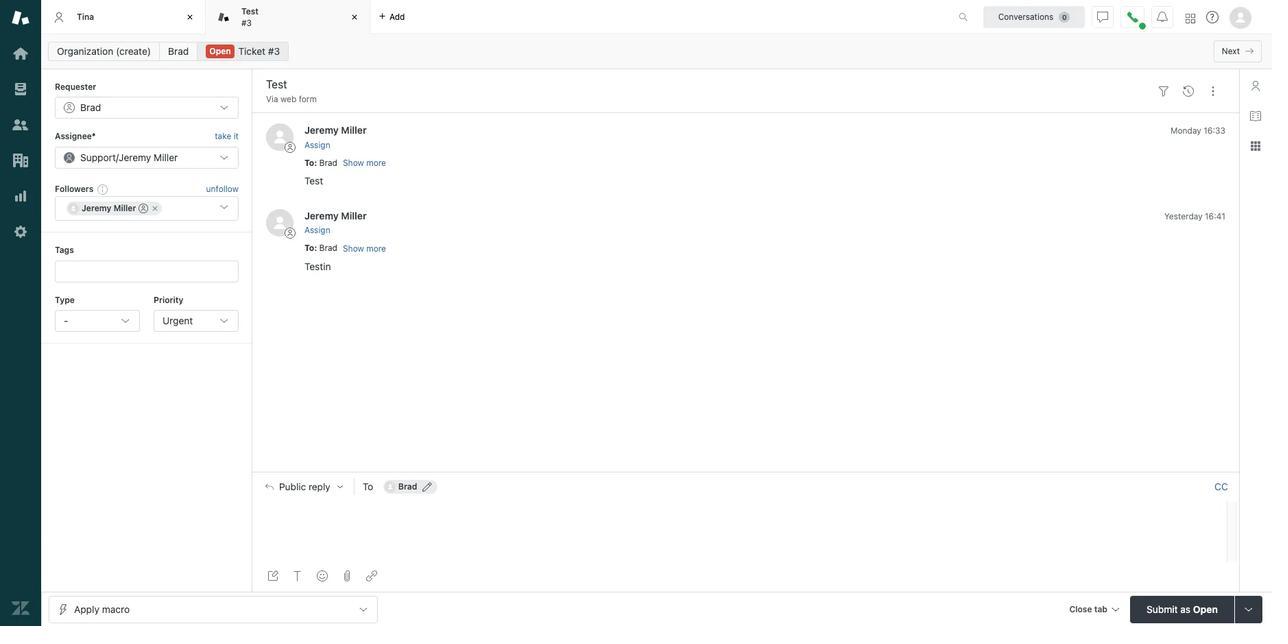 Task type: vqa. For each thing, say whether or not it's contained in the screenshot.
tickets
no



Task type: locate. For each thing, give the bounding box(es) containing it.
web
[[281, 94, 297, 104]]

monday 16:33
[[1171, 126, 1226, 136]]

to
[[305, 158, 314, 168], [305, 243, 314, 253], [363, 481, 373, 493]]

next button
[[1214, 40, 1262, 62]]

millerjeremy500@gmail.com image
[[68, 203, 79, 214]]

user is an agent image
[[139, 204, 148, 213]]

1 show more button from the top
[[343, 157, 386, 169]]

open left ticket
[[209, 46, 231, 56]]

2 assign button from the top
[[305, 225, 330, 237]]

add button
[[370, 0, 413, 34]]

urgent
[[163, 315, 193, 326]]

1 avatar image from the top
[[266, 124, 294, 151]]

open
[[209, 46, 231, 56], [1193, 603, 1218, 615]]

miller left user is an agent icon
[[114, 203, 136, 213]]

jeremy
[[305, 124, 339, 136], [119, 151, 151, 163], [82, 203, 111, 213], [305, 210, 339, 222]]

0 horizontal spatial close image
[[183, 10, 197, 24]]

#3 inside test #3
[[241, 17, 252, 28]]

draft mode image
[[267, 571, 278, 582]]

to left klobrad84@gmail.com image
[[363, 481, 373, 493]]

show
[[343, 158, 364, 168], [343, 243, 364, 254]]

0 vertical spatial assign button
[[305, 139, 330, 151]]

0 vertical spatial test
[[241, 6, 259, 17]]

0 horizontal spatial #3
[[241, 17, 252, 28]]

to up testin
[[305, 243, 314, 253]]

assign up the to : brad show more test
[[305, 140, 330, 150]]

1 show from the top
[[343, 158, 364, 168]]

public
[[279, 482, 306, 493]]

show more button for test
[[343, 157, 386, 169]]

1 vertical spatial more
[[366, 243, 386, 254]]

close image left add popup button
[[348, 10, 361, 24]]

close image
[[183, 10, 197, 24], [348, 10, 361, 24]]

open right as
[[1193, 603, 1218, 615]]

1 assign from the top
[[305, 140, 330, 150]]

jeremy miller assign up to : brad show more testin
[[305, 210, 367, 235]]

test inside the to : brad show more test
[[305, 175, 323, 187]]

add
[[390, 11, 405, 22]]

more inside to : brad show more testin
[[366, 243, 386, 254]]

0 vertical spatial assign
[[305, 140, 330, 150]]

customer context image
[[1250, 80, 1261, 91]]

1 vertical spatial :
[[314, 243, 317, 253]]

to inside to : brad show more testin
[[305, 243, 314, 253]]

Monday 16:33 text field
[[1171, 126, 1226, 136]]

1 horizontal spatial close image
[[348, 10, 361, 24]]

miller
[[341, 124, 367, 136], [154, 151, 178, 163], [114, 203, 136, 213], [341, 210, 367, 222]]

remove image
[[151, 205, 159, 213]]

submit
[[1147, 603, 1178, 615]]

edit user image
[[423, 482, 432, 492]]

miller inside option
[[114, 203, 136, 213]]

more inside the to : brad show more test
[[366, 158, 386, 168]]

priority
[[154, 295, 183, 305]]

jeremy down info on adding followers "icon"
[[82, 203, 111, 213]]

1 vertical spatial to
[[305, 243, 314, 253]]

1 vertical spatial assign button
[[305, 225, 330, 237]]

1 vertical spatial avatar image
[[266, 209, 294, 237]]

0 vertical spatial #3
[[241, 17, 252, 28]]

(create)
[[116, 45, 151, 57]]

0 vertical spatial show more button
[[343, 157, 386, 169]]

miller up the to : brad show more test
[[341, 124, 367, 136]]

1 jeremy miller link from the top
[[305, 124, 367, 136]]

1 vertical spatial test
[[305, 175, 323, 187]]

via web form
[[266, 94, 317, 104]]

assign button for testin
[[305, 225, 330, 237]]

jeremy miller assign for test
[[305, 124, 367, 150]]

info on adding followers image
[[98, 184, 109, 195]]

jeremy miller link for testin
[[305, 210, 367, 222]]

add link (cmd k) image
[[366, 571, 377, 582]]

0 vertical spatial jeremy miller assign
[[305, 124, 367, 150]]

tina
[[77, 12, 94, 22]]

displays possible ticket submission types image
[[1244, 604, 1255, 615]]

Public reply composer text field
[[259, 502, 1223, 530]]

jeremy miller assign
[[305, 124, 367, 150], [305, 210, 367, 235]]

assign button up the to : brad show more test
[[305, 139, 330, 151]]

0 vertical spatial to
[[305, 158, 314, 168]]

#3 for test #3
[[241, 17, 252, 28]]

2 vertical spatial to
[[363, 481, 373, 493]]

2 more from the top
[[366, 243, 386, 254]]

events image
[[1183, 86, 1194, 97]]

1 vertical spatial open
[[1193, 603, 1218, 615]]

miller right /
[[154, 151, 178, 163]]

2 show from the top
[[343, 243, 364, 254]]

0 vertical spatial more
[[366, 158, 386, 168]]

1 vertical spatial jeremy miller link
[[305, 210, 367, 222]]

jeremy miller link for test
[[305, 124, 367, 136]]

: up testin
[[314, 243, 317, 253]]

jeremy inside assignee* element
[[119, 151, 151, 163]]

-
[[64, 315, 68, 326]]

views image
[[12, 80, 29, 98]]

add attachment image
[[342, 571, 353, 582]]

yesterday
[[1165, 211, 1203, 222]]

Yesterday 16:41 text field
[[1165, 211, 1226, 222]]

via
[[266, 94, 278, 104]]

1 vertical spatial jeremy miller assign
[[305, 210, 367, 235]]

unfollow button
[[206, 183, 239, 195]]

test
[[241, 6, 259, 17], [305, 175, 323, 187]]

assign button up testin
[[305, 225, 330, 237]]

: for testin
[[314, 243, 317, 253]]

button displays agent's chat status as invisible. image
[[1097, 11, 1108, 22]]

assign
[[305, 140, 330, 150], [305, 225, 330, 235]]

urgent button
[[154, 310, 239, 332]]

1 horizontal spatial #3
[[268, 45, 280, 57]]

more for testin
[[366, 243, 386, 254]]

#3 up ticket
[[241, 17, 252, 28]]

0 horizontal spatial open
[[209, 46, 231, 56]]

1 vertical spatial show
[[343, 243, 364, 254]]

1 more from the top
[[366, 158, 386, 168]]

2 assign from the top
[[305, 225, 330, 235]]

jeremy right support
[[119, 151, 151, 163]]

assign for test
[[305, 140, 330, 150]]

jeremy miller link down the form
[[305, 124, 367, 136]]

brad inside to : brad show more testin
[[319, 243, 337, 253]]

1 vertical spatial assign
[[305, 225, 330, 235]]

avatar image for test
[[266, 124, 294, 151]]

:
[[314, 158, 317, 168], [314, 243, 317, 253]]

knowledge image
[[1250, 110, 1261, 121]]

0 vertical spatial open
[[209, 46, 231, 56]]

support / jeremy miller
[[80, 151, 178, 163]]

0 vertical spatial :
[[314, 158, 317, 168]]

1 assign button from the top
[[305, 139, 330, 151]]

16:33
[[1204, 126, 1226, 136]]

#3 right ticket
[[268, 45, 280, 57]]

ticket #3
[[238, 45, 280, 57]]

show inside the to : brad show more test
[[343, 158, 364, 168]]

it
[[234, 131, 239, 142]]

1 vertical spatial show more button
[[343, 243, 386, 255]]

: inside to : brad show more testin
[[314, 243, 317, 253]]

ticket actions image
[[1208, 86, 1219, 97]]

assign button
[[305, 139, 330, 151], [305, 225, 330, 237]]

assign up testin
[[305, 225, 330, 235]]

jeremy inside option
[[82, 203, 111, 213]]

unfollow
[[206, 184, 239, 194]]

followers
[[55, 184, 93, 194]]

close tab
[[1070, 604, 1108, 614]]

2 show more button from the top
[[343, 243, 386, 255]]

to : brad show more test
[[305, 158, 386, 187]]

tabs tab list
[[41, 0, 945, 34]]

tab
[[206, 0, 370, 34]]

show for test
[[343, 158, 364, 168]]

miller inside assignee* element
[[154, 151, 178, 163]]

organization
[[57, 45, 113, 57]]

test inside tab
[[241, 6, 259, 17]]

16:41
[[1205, 211, 1226, 222]]

hide composer image
[[740, 467, 751, 478]]

1 horizontal spatial test
[[305, 175, 323, 187]]

2 jeremy miller link from the top
[[305, 210, 367, 222]]

to inside the to : brad show more test
[[305, 158, 314, 168]]

jeremy miller link
[[305, 124, 367, 136], [305, 210, 367, 222]]

jeremy miller assign up the to : brad show more test
[[305, 124, 367, 150]]

: down the form
[[314, 158, 317, 168]]

organizations image
[[12, 152, 29, 169]]

brad
[[168, 45, 189, 57], [80, 102, 101, 113], [319, 158, 337, 168], [319, 243, 337, 253], [398, 482, 417, 492]]

1 : from the top
[[314, 158, 317, 168]]

jeremy miller link up to : brad show more testin
[[305, 210, 367, 222]]

close image up brad link
[[183, 10, 197, 24]]

show for testin
[[343, 243, 364, 254]]

1 vertical spatial #3
[[268, 45, 280, 57]]

get help image
[[1207, 11, 1219, 23]]

#3
[[241, 17, 252, 28], [268, 45, 280, 57]]

cc
[[1215, 481, 1228, 493]]

#3 inside the secondary element
[[268, 45, 280, 57]]

0 vertical spatial show
[[343, 158, 364, 168]]

conversations
[[998, 11, 1054, 22]]

show more button
[[343, 157, 386, 169], [343, 243, 386, 255]]

insert emojis image
[[317, 571, 328, 582]]

2 avatar image from the top
[[266, 209, 294, 237]]

: inside the to : brad show more test
[[314, 158, 317, 168]]

2 jeremy miller assign from the top
[[305, 210, 367, 235]]

tab
[[1095, 604, 1108, 614]]

more
[[366, 158, 386, 168], [366, 243, 386, 254]]

tab containing test
[[206, 0, 370, 34]]

0 vertical spatial jeremy miller link
[[305, 124, 367, 136]]

show inside to : brad show more testin
[[343, 243, 364, 254]]

1 close image from the left
[[183, 10, 197, 24]]

secondary element
[[41, 38, 1272, 65]]

apply
[[74, 603, 99, 615]]

0 horizontal spatial test
[[241, 6, 259, 17]]

2 : from the top
[[314, 243, 317, 253]]

to down the form
[[305, 158, 314, 168]]

avatar image
[[266, 124, 294, 151], [266, 209, 294, 237]]

1 jeremy miller assign from the top
[[305, 124, 367, 150]]

0 vertical spatial avatar image
[[266, 124, 294, 151]]

assignee* element
[[55, 147, 239, 169]]



Task type: describe. For each thing, give the bounding box(es) containing it.
macro
[[102, 603, 130, 615]]

get started image
[[12, 45, 29, 62]]

submit as open
[[1147, 603, 1218, 615]]

yesterday 16:41
[[1165, 211, 1226, 222]]

avatar image for testin
[[266, 209, 294, 237]]

tina tab
[[41, 0, 206, 34]]

organization (create) button
[[48, 42, 160, 61]]

zendesk products image
[[1186, 13, 1196, 23]]

requester element
[[55, 97, 239, 119]]

assignee*
[[55, 131, 96, 142]]

more for test
[[366, 158, 386, 168]]

form
[[299, 94, 317, 104]]

notifications image
[[1157, 11, 1168, 22]]

to for to : brad show more testin
[[305, 243, 314, 253]]

/
[[116, 151, 119, 163]]

main element
[[0, 0, 41, 626]]

as
[[1181, 603, 1191, 615]]

brad inside the to : brad show more test
[[319, 158, 337, 168]]

klobrad84@gmail.com image
[[385, 482, 396, 493]]

next
[[1222, 46, 1240, 56]]

take it button
[[215, 130, 239, 144]]

filter image
[[1159, 86, 1169, 97]]

assign for testin
[[305, 225, 330, 235]]

show more button for testin
[[343, 243, 386, 255]]

brad inside the secondary element
[[168, 45, 189, 57]]

close image inside tina tab
[[183, 10, 197, 24]]

organization (create)
[[57, 45, 151, 57]]

close tab button
[[1063, 596, 1125, 625]]

jeremy miller
[[82, 203, 136, 213]]

reply
[[309, 482, 330, 493]]

miller up to : brad show more testin
[[341, 210, 367, 222]]

take it
[[215, 131, 239, 142]]

to for to
[[363, 481, 373, 493]]

jeremy miller assign for testin
[[305, 210, 367, 235]]

reporting image
[[12, 187, 29, 205]]

monday
[[1171, 126, 1202, 136]]

- button
[[55, 310, 140, 332]]

to for to : brad show more test
[[305, 158, 314, 168]]

followers element
[[55, 196, 239, 221]]

brad inside requester element
[[80, 102, 101, 113]]

cc button
[[1215, 481, 1228, 493]]

zendesk image
[[12, 599, 29, 617]]

testin
[[305, 260, 331, 272]]

conversationlabel log
[[252, 113, 1239, 472]]

apply macro
[[74, 603, 130, 615]]

type
[[55, 295, 75, 305]]

to : brad show more testin
[[305, 243, 386, 272]]

: for test
[[314, 158, 317, 168]]

open inside the secondary element
[[209, 46, 231, 56]]

assign button for test
[[305, 139, 330, 151]]

2 close image from the left
[[348, 10, 361, 24]]

support
[[80, 151, 116, 163]]

public reply
[[279, 482, 330, 493]]

tags
[[55, 245, 74, 255]]

ticket
[[238, 45, 265, 57]]

1 horizontal spatial open
[[1193, 603, 1218, 615]]

jeremy miller option
[[67, 202, 162, 215]]

test #3
[[241, 6, 259, 28]]

take
[[215, 131, 231, 142]]

conversations button
[[984, 6, 1085, 28]]

requester
[[55, 82, 96, 92]]

public reply button
[[253, 473, 354, 502]]

jeremy up to : brad show more testin
[[305, 210, 339, 222]]

brad link
[[159, 42, 198, 61]]

apps image
[[1250, 141, 1261, 152]]

Subject field
[[263, 76, 1149, 93]]

#3 for ticket #3
[[268, 45, 280, 57]]

admin image
[[12, 223, 29, 241]]

close
[[1070, 604, 1092, 614]]

zendesk support image
[[12, 9, 29, 27]]

format text image
[[292, 571, 303, 582]]

Tags field
[[65, 264, 226, 278]]

jeremy down the form
[[305, 124, 339, 136]]

customers image
[[12, 116, 29, 134]]



